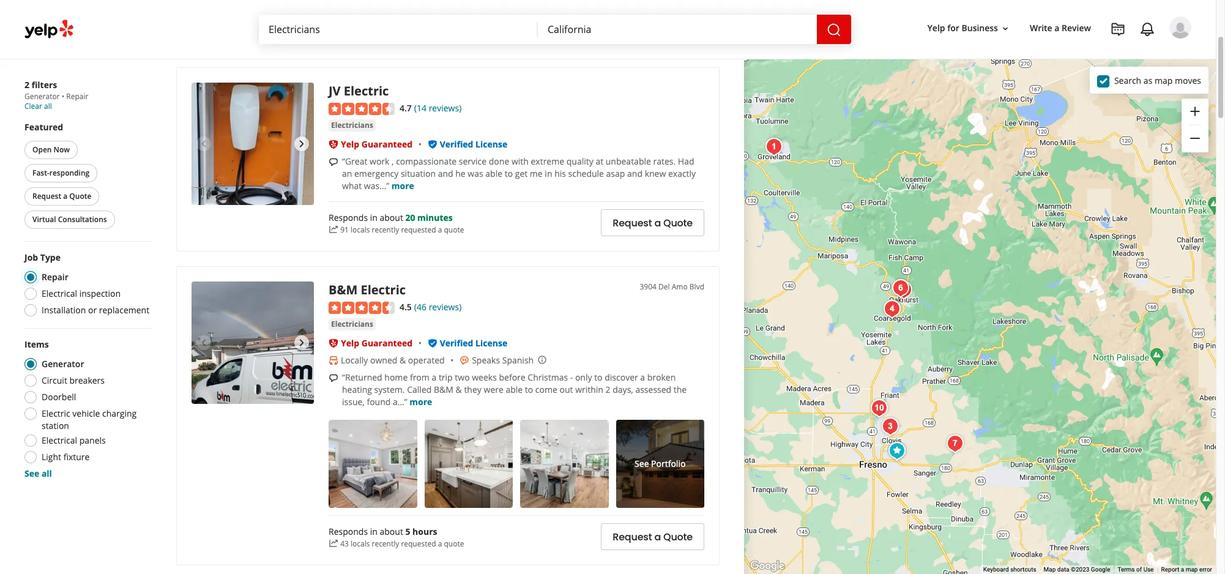 Task type: locate. For each thing, give the bounding box(es) containing it.
2 vertical spatial quote
[[664, 530, 693, 544]]

1 vertical spatial 16 trending v2 image
[[329, 539, 339, 549]]

circuit breakers
[[42, 375, 105, 386]]

1 vertical spatial all
[[42, 468, 52, 479]]

requested down the 20
[[401, 224, 436, 235]]

16 speech v2 image
[[329, 373, 339, 383]]

4.5
[[400, 301, 412, 313]]

electricians link down 4.7 star rating image
[[329, 119, 376, 132]]

2 reviews) from the top
[[429, 301, 462, 313]]

jv electric image
[[192, 83, 314, 205]]

1 responds from the top
[[329, 212, 368, 223]]

1 electricians button from the top
[[329, 119, 376, 132]]

yelp guaranteed button for 2nd 16 verified v2 'image'
[[341, 337, 413, 349]]

all inside 2 filters generator • repair clear all
[[44, 101, 52, 111]]

2 vertical spatial in
[[370, 526, 378, 537]]

with
[[512, 156, 529, 167]]

electricians link for jv
[[329, 119, 376, 132]]

0 vertical spatial locals
[[351, 224, 370, 235]]

generator up circuit
[[42, 358, 84, 370]]

16 locally owned v2 image
[[329, 355, 339, 365]]

1 vertical spatial quote
[[444, 539, 464, 549]]

b&m electric
[[329, 282, 406, 298]]

spanish
[[502, 354, 534, 366]]

in
[[545, 168, 552, 179], [370, 212, 378, 223], [370, 526, 378, 537]]

1 vertical spatial repair
[[42, 271, 68, 283]]

1 vertical spatial slideshow element
[[192, 282, 314, 404]]

able inside "great work , compassionate service done with extreme quality at unbeatable rates. had an emergency situation and he was able to get me in his schedule asap and knew exactly what was…"
[[486, 168, 503, 179]]

2 verified license from the top
[[440, 337, 508, 349]]

16 trending v2 image
[[329, 225, 339, 235], [329, 539, 339, 549]]

more link down situation
[[392, 180, 414, 192]]

about up 91 locals recently requested a quote
[[380, 212, 403, 223]]

1 vertical spatial electric
[[361, 282, 406, 298]]

2 vertical spatial request a quote button
[[601, 524, 705, 550]]

2 horizontal spatial to
[[594, 371, 603, 383]]

0 vertical spatial option group
[[21, 252, 152, 320]]

electricians button for jv
[[329, 119, 376, 132]]

jv electric link
[[329, 83, 389, 99]]

1 horizontal spatial b&m
[[434, 384, 454, 395]]

1 vertical spatial to
[[594, 371, 603, 383]]

0 vertical spatial more
[[392, 180, 414, 192]]

all inside option group
[[42, 468, 52, 479]]

only
[[575, 371, 592, 383]]

0 vertical spatial in
[[545, 168, 552, 179]]

2 yelp guaranteed from the top
[[341, 337, 413, 349]]

1 vertical spatial request a quote button
[[601, 209, 705, 236]]

0 vertical spatial 16 trending v2 image
[[329, 225, 339, 235]]

open now
[[32, 144, 70, 155]]

electricians down 4.5 star rating image
[[331, 319, 373, 329]]

0 vertical spatial electricians link
[[329, 119, 376, 132]]

1 slideshow element from the top
[[192, 83, 314, 205]]

0 vertical spatial &
[[400, 354, 406, 366]]

0 vertical spatial request
[[32, 191, 61, 201]]

1 vertical spatial map
[[1186, 566, 1198, 573]]

situation
[[401, 168, 436, 179]]

in up 43 locals recently requested a quote
[[370, 526, 378, 537]]

2 none field from the left
[[548, 23, 807, 36]]

repair down type
[[42, 271, 68, 283]]

1 electricians from the top
[[331, 120, 373, 130]]

see portfolio link
[[616, 420, 705, 508]]

1 requested from the top
[[401, 224, 436, 235]]

0 vertical spatial quote
[[69, 191, 91, 201]]

and left he
[[438, 168, 453, 179]]

None search field
[[259, 15, 854, 44]]

2 yelp guaranteed button from the top
[[341, 337, 413, 349]]

request inside featured group
[[32, 191, 61, 201]]

schedule
[[568, 168, 604, 179]]

2 recently from the top
[[372, 539, 399, 549]]

0 vertical spatial requested
[[401, 224, 436, 235]]

electrical down station
[[42, 435, 77, 446]]

electricians link for b&m
[[329, 318, 376, 330]]

electric up 4.7 star rating image
[[344, 83, 389, 99]]

station
[[42, 420, 69, 432]]

0 vertical spatial electrical
[[42, 288, 77, 299]]

owned
[[370, 354, 397, 366]]

yelp for the 'verified license' button related to 2nd 16 verified v2 'image'
[[341, 337, 359, 349]]

2 electricians link from the top
[[329, 318, 376, 330]]

1 horizontal spatial and
[[627, 168, 643, 179]]

1 verified from the top
[[440, 138, 473, 150]]

reviews) right (46
[[429, 301, 462, 313]]

request a quote for responds in about 5 hours
[[613, 530, 693, 544]]

electricians down 4.7 star rating image
[[331, 120, 373, 130]]

0 vertical spatial all
[[44, 101, 52, 111]]

b&m
[[329, 282, 358, 298], [434, 384, 454, 395]]

0 vertical spatial electric
[[344, 83, 389, 99]]

2
[[24, 79, 29, 91], [606, 384, 611, 395]]

0 vertical spatial generator
[[24, 91, 60, 102]]

1 electrical from the top
[[42, 288, 77, 299]]

2 guaranteed from the top
[[362, 337, 413, 349]]

1 horizontal spatial none field
[[548, 23, 807, 36]]

electricians button down 4.5 star rating image
[[329, 318, 376, 330]]

option group
[[21, 252, 152, 320], [21, 339, 152, 480]]

electrical inspection
[[42, 288, 121, 299]]

yelp left for
[[928, 22, 945, 34]]

yelp guaranteed button up work
[[341, 138, 413, 150]]

google
[[1091, 566, 1111, 573]]

yelp guaranteed for 2nd 16 verified v2 'image'
[[341, 337, 413, 349]]

nolan p. image
[[1170, 17, 1192, 39]]

0 vertical spatial about
[[380, 212, 403, 223]]

yelp for business button
[[923, 17, 1015, 39]]

more down situation
[[392, 180, 414, 192]]

16 verified v2 image
[[428, 140, 437, 149], [428, 338, 437, 348]]

16 chevron down v2 image
[[1001, 24, 1011, 33]]

0 vertical spatial yelp
[[928, 22, 945, 34]]

an
[[342, 168, 352, 179]]

0 horizontal spatial b&m
[[329, 282, 358, 298]]

0 vertical spatial able
[[486, 168, 503, 179]]

& down two
[[456, 384, 462, 395]]

they
[[464, 384, 482, 395]]

jv electric image
[[885, 439, 909, 463], [885, 439, 909, 463]]

2 next image from the top
[[294, 335, 309, 350]]

2 vertical spatial electric
[[42, 408, 70, 419]]

verified for 2nd 16 verified v2 'image' from the bottom
[[440, 138, 473, 150]]

free price estimates from local electricians image
[[582, 0, 644, 2]]

electricians for b&m
[[331, 319, 373, 329]]

0 vertical spatial yelp guaranteed button
[[341, 138, 413, 150]]

heating
[[342, 384, 372, 395]]

2 about from the top
[[380, 526, 403, 537]]

to
[[505, 168, 513, 179], [594, 371, 603, 383], [525, 384, 533, 395]]

0 vertical spatial repair
[[66, 91, 88, 102]]

quote
[[69, 191, 91, 201], [664, 216, 693, 230], [664, 530, 693, 544]]

request
[[32, 191, 61, 201], [613, 216, 652, 230], [613, 530, 652, 544]]

about for 5
[[380, 526, 403, 537]]

requested for minutes
[[401, 224, 436, 235]]

next image for "returned
[[294, 335, 309, 350]]

next image for "great
[[294, 137, 309, 151]]

2 electrical from the top
[[42, 435, 77, 446]]

see for see portfolio
[[635, 458, 649, 470]]

speaks
[[472, 354, 500, 366]]

1 vertical spatial locals
[[351, 539, 370, 549]]

to left get
[[505, 168, 513, 179]]

0 vertical spatial next image
[[294, 137, 309, 151]]

1 vertical spatial recently
[[372, 539, 399, 549]]

yelp guaranteed
[[341, 138, 413, 150], [341, 337, 413, 349]]

job
[[24, 252, 38, 263]]

as
[[1144, 74, 1153, 86]]

"returned home from a trip two weeks before christmas - only to discover a broken heating system. called b&m & they were able to come out writhin 2 days, assessed the issue, found a…"
[[342, 371, 687, 408]]

0 horizontal spatial and
[[438, 168, 453, 179]]

0 horizontal spatial map
[[1155, 74, 1173, 86]]

1 vertical spatial request a quote
[[613, 216, 693, 230]]

2 vertical spatial request a quote
[[613, 530, 693, 544]]

verified up 16 speaks spanish v2 image
[[440, 337, 473, 349]]

inspection
[[79, 288, 121, 299]]

2 filters generator • repair clear all
[[24, 79, 88, 111]]

1 vertical spatial &
[[456, 384, 462, 395]]

1 vertical spatial able
[[506, 384, 523, 395]]

unbeatable
[[606, 156, 651, 167]]

keyboard shortcuts
[[984, 566, 1037, 573]]

2 inside "returned home from a trip two weeks before christmas - only to discover a broken heating system. called b&m & they were able to come out writhin 2 days, assessed the issue, found a…"
[[606, 384, 611, 395]]

in up 91 locals recently requested a quote
[[370, 212, 378, 223]]

1 vertical spatial yelp
[[341, 138, 359, 150]]

1 horizontal spatial map
[[1186, 566, 1198, 573]]

0 vertical spatial 16 verified v2 image
[[428, 140, 437, 149]]

reviews) right (14
[[429, 102, 462, 114]]

guaranteed up owned
[[362, 337, 413, 349]]

1 vertical spatial option group
[[21, 339, 152, 480]]

1 vertical spatial generator
[[42, 358, 84, 370]]

0 horizontal spatial none field
[[269, 23, 528, 36]]

in for 5 hours
[[370, 526, 378, 537]]

quote for 20 minutes
[[444, 224, 464, 235]]

1 vertical spatial 2
[[606, 384, 611, 395]]

1 vertical spatial more
[[410, 396, 432, 408]]

license up the speaks
[[476, 337, 508, 349]]

0 vertical spatial verified license
[[440, 138, 508, 150]]

0 horizontal spatial able
[[486, 168, 503, 179]]

responds up the 43
[[329, 526, 368, 537]]

1 vertical spatial yelp guaranteed
[[341, 337, 413, 349]]

slideshow element
[[192, 83, 314, 205], [192, 282, 314, 404]]

rates.
[[653, 156, 676, 167]]

yelp guaranteed button up owned
[[341, 337, 413, 349]]

responds
[[329, 212, 368, 223], [329, 526, 368, 537]]

group
[[1182, 99, 1209, 152]]

1 horizontal spatial see
[[635, 458, 649, 470]]

1 vertical spatial next image
[[294, 335, 309, 350]]

yelp up locally
[[341, 337, 359, 349]]

vehicle
[[72, 408, 100, 419]]

electric for jv electric
[[344, 83, 389, 99]]

2 quote from the top
[[444, 539, 464, 549]]

sbrega electric image
[[880, 297, 904, 321]]

2 verified license button from the top
[[440, 337, 508, 349]]

0 vertical spatial request a quote
[[32, 191, 91, 201]]

featured
[[24, 121, 63, 133]]

1 license from the top
[[476, 138, 508, 150]]

"great
[[342, 156, 368, 167]]

16 trending v2 image left '91'
[[329, 225, 339, 235]]

fast-responding button
[[24, 164, 97, 182]]

2 verified from the top
[[440, 337, 473, 349]]

yelp guaranteed up work
[[341, 138, 413, 150]]

terms of use
[[1118, 566, 1154, 573]]

verified license button up 16 speaks spanish v2 image
[[440, 337, 508, 349]]

electrical up installation
[[42, 288, 77, 299]]

notifications image
[[1140, 22, 1155, 37]]

repair inside 2 filters generator • repair clear all
[[66, 91, 88, 102]]

come
[[536, 384, 558, 395]]

verified license button for 2nd 16 verified v2 'image'
[[440, 337, 508, 349]]

1 quote from the top
[[444, 224, 464, 235]]

yelp guaranteed up owned
[[341, 337, 413, 349]]

1 vertical spatial guaranteed
[[362, 337, 413, 349]]

zoom out image
[[1188, 131, 1203, 146]]

1 vertical spatial electricians button
[[329, 318, 376, 330]]

previous image for "great work , compassionate service done with extreme quality at unbeatable rates. had an emergency situation and he was able to get me in his schedule asap and knew exactly what was…"
[[196, 137, 211, 151]]

electricians button down 4.7 star rating image
[[329, 119, 376, 132]]

reviews) for jv electric
[[429, 102, 462, 114]]

verified
[[440, 138, 473, 150], [440, 337, 473, 349]]

0 vertical spatial verified license button
[[440, 138, 508, 150]]

2 electricians from the top
[[331, 319, 373, 329]]

review
[[1062, 22, 1091, 34]]

0 horizontal spatial to
[[505, 168, 513, 179]]

"great work , compassionate service done with extreme quality at unbeatable rates. had an emergency situation and he was able to get me in his schedule asap and knew exactly what was…"
[[342, 156, 696, 192]]

more link for ,
[[392, 180, 414, 192]]

0 horizontal spatial see
[[24, 468, 39, 479]]

yelp inside button
[[928, 22, 945, 34]]

requested down hours in the left of the page
[[401, 539, 436, 549]]

2 requested from the top
[[401, 539, 436, 549]]

replacement
[[99, 304, 149, 316]]

none field near
[[548, 23, 807, 36]]

responds for responds in about 5 hours
[[329, 526, 368, 537]]

all down "light"
[[42, 468, 52, 479]]

electric up station
[[42, 408, 70, 419]]

& inside "returned home from a trip two weeks before christmas - only to discover a broken heating system. called b&m & they were able to come out writhin 2 days, assessed the issue, found a…"
[[456, 384, 462, 395]]

0 vertical spatial license
[[476, 138, 508, 150]]

1 verified license button from the top
[[440, 138, 508, 150]]

electricians link
[[329, 119, 376, 132], [329, 318, 376, 330]]

able down done
[[486, 168, 503, 179]]

request a quote button
[[24, 187, 99, 206], [601, 209, 705, 236], [601, 524, 705, 550]]

previous image
[[196, 137, 211, 151], [196, 335, 211, 350]]

1 yelp guaranteed from the top
[[341, 138, 413, 150]]

shortcuts
[[1011, 566, 1037, 573]]

next image
[[294, 137, 309, 151], [294, 335, 309, 350]]

2 previous image from the top
[[196, 335, 211, 350]]

previous image for "returned home from a trip two weeks before christmas - only to discover a broken heating system. called b&m & they were able to come out writhin 2 days, assessed the issue, found a…"
[[196, 335, 211, 350]]

©2023
[[1071, 566, 1090, 573]]

2 vertical spatial yelp
[[341, 337, 359, 349]]

91
[[340, 224, 349, 235]]

0 vertical spatial quote
[[444, 224, 464, 235]]

iconyelpguaranteedbadgesmall image
[[329, 140, 339, 149], [329, 140, 339, 149], [329, 338, 339, 348], [329, 338, 339, 348]]

quote for 5 hours
[[444, 539, 464, 549]]

1 vertical spatial quote
[[664, 216, 693, 230]]

16 verified v2 image up operated
[[428, 338, 437, 348]]

map for moves
[[1155, 74, 1173, 86]]

were
[[484, 384, 504, 395]]

verified license button up service
[[440, 138, 508, 150]]

2 responds from the top
[[329, 526, 368, 537]]

request a quote button for responds in about 5 hours
[[601, 524, 705, 550]]

repair
[[66, 91, 88, 102], [42, 271, 68, 283]]

from
[[410, 371, 430, 383]]

16 trending v2 image for responds in about 5 hours
[[329, 539, 339, 549]]

in left his
[[545, 168, 552, 179]]

1 vertical spatial previous image
[[196, 335, 211, 350]]

in for 20 minutes
[[370, 212, 378, 223]]

16 verified v2 image up compassionate on the left top
[[428, 140, 437, 149]]

1 locals from the top
[[351, 224, 370, 235]]

reviews)
[[429, 102, 462, 114], [429, 301, 462, 313]]

broken
[[647, 371, 676, 383]]

map region
[[617, 33, 1225, 574]]

0 vertical spatial 2
[[24, 79, 29, 91]]

1 guaranteed from the top
[[362, 138, 413, 150]]

yelp guaranteed button for 2nd 16 verified v2 'image' from the bottom
[[341, 138, 413, 150]]

recently for 20 minutes
[[372, 224, 399, 235]]

to right the only
[[594, 371, 603, 383]]

(14 reviews)
[[414, 102, 462, 114]]

1 next image from the top
[[294, 137, 309, 151]]

all right clear
[[44, 101, 52, 111]]

more link down called
[[410, 396, 432, 408]]

1 vertical spatial electricians link
[[329, 318, 376, 330]]

requested for hours
[[401, 539, 436, 549]]

1 vertical spatial 16 verified v2 image
[[428, 338, 437, 348]]

1 previous image from the top
[[196, 137, 211, 151]]

0 vertical spatial guaranteed
[[362, 138, 413, 150]]

recently down responds in about 5 hours at the bottom left
[[372, 539, 399, 549]]

write
[[1030, 22, 1053, 34]]

2 left filters
[[24, 79, 29, 91]]

1 vertical spatial b&m
[[434, 384, 454, 395]]

1 vertical spatial electricians
[[331, 319, 373, 329]]

request a quote for responds in about 20 minutes
[[613, 216, 693, 230]]

0 vertical spatial reviews)
[[429, 102, 462, 114]]

1 horizontal spatial able
[[506, 384, 523, 395]]

electric up 4.5 star rating image
[[361, 282, 406, 298]]

None field
[[269, 23, 528, 36], [548, 23, 807, 36]]

1 horizontal spatial &
[[456, 384, 462, 395]]

0 vertical spatial recently
[[372, 224, 399, 235]]

had
[[678, 156, 694, 167]]

locals for responds in about 20 minutes
[[351, 224, 370, 235]]

yelp up "great at the left top
[[341, 138, 359, 150]]

generator down filters
[[24, 91, 60, 102]]

0 vertical spatial electricians
[[331, 120, 373, 130]]

electrical for electrical panels
[[42, 435, 77, 446]]

0 vertical spatial request a quote button
[[24, 187, 99, 206]]

2 left days,
[[606, 384, 611, 395]]

responds up '91'
[[329, 212, 368, 223]]

verified license up service
[[440, 138, 508, 150]]

business
[[962, 22, 998, 34]]

1 vertical spatial verified license button
[[440, 337, 508, 349]]

at
[[596, 156, 604, 167]]

1 yelp guaranteed button from the top
[[341, 138, 413, 150]]

2 option group from the top
[[21, 339, 152, 480]]

2 locals from the top
[[351, 539, 370, 549]]

more for from
[[410, 396, 432, 408]]

user actions element
[[918, 15, 1209, 91]]

request a quote
[[32, 191, 91, 201], [613, 216, 693, 230], [613, 530, 693, 544]]

verified up service
[[440, 138, 473, 150]]

b&m down 'trip' on the left bottom
[[434, 384, 454, 395]]

0 vertical spatial map
[[1155, 74, 1173, 86]]

& up home
[[400, 354, 406, 366]]

circuit
[[42, 375, 67, 386]]

map left error
[[1186, 566, 1198, 573]]

1 vertical spatial request
[[613, 216, 652, 230]]

emergency
[[354, 168, 399, 179]]

license up done
[[476, 138, 508, 150]]

0 vertical spatial previous image
[[196, 137, 211, 151]]

43 locals recently requested a quote
[[340, 539, 464, 549]]

16 trending v2 image left the 43
[[329, 539, 339, 549]]

more down called
[[410, 396, 432, 408]]

map right as
[[1155, 74, 1173, 86]]

2 slideshow element from the top
[[192, 282, 314, 404]]

1 option group from the top
[[21, 252, 152, 320]]

2 16 trending v2 image from the top
[[329, 539, 339, 549]]

locals for responds in about 5 hours
[[351, 539, 370, 549]]

b&m up 4.5 star rating image
[[329, 282, 358, 298]]

1 and from the left
[[438, 168, 453, 179]]

1 reviews) from the top
[[429, 102, 462, 114]]

electricians for jv
[[331, 120, 373, 130]]

recently down the responds in about 20 minutes
[[372, 224, 399, 235]]

0 vertical spatial responds
[[329, 212, 368, 223]]

recently
[[372, 224, 399, 235], [372, 539, 399, 549]]

minutes
[[418, 212, 453, 223]]

and down 'unbeatable'
[[627, 168, 643, 179]]

1 vertical spatial verified
[[440, 337, 473, 349]]

4.7 star rating image
[[329, 103, 395, 115]]

electrical panels
[[42, 435, 106, 446]]

license for 2nd 16 verified v2 'image' from the bottom
[[476, 138, 508, 150]]

request a quote inside featured group
[[32, 191, 91, 201]]

1 electricians link from the top
[[329, 119, 376, 132]]

2 electricians button from the top
[[329, 318, 376, 330]]

error
[[1200, 566, 1213, 573]]

able down before
[[506, 384, 523, 395]]

locals right the 43
[[351, 539, 370, 549]]

1 vertical spatial electrical
[[42, 435, 77, 446]]

info icon image
[[538, 355, 547, 365], [538, 355, 547, 365]]

pine mountian lake electric image
[[762, 134, 786, 159]]

0 vertical spatial to
[[505, 168, 513, 179]]

map for error
[[1186, 566, 1198, 573]]

repair right •
[[66, 91, 88, 102]]

2 license from the top
[[476, 337, 508, 349]]

1 verified license from the top
[[440, 138, 508, 150]]

2 and from the left
[[627, 168, 643, 179]]

1 vertical spatial more link
[[410, 396, 432, 408]]

1 horizontal spatial 2
[[606, 384, 611, 395]]

1 about from the top
[[380, 212, 403, 223]]

sponsored results
[[176, 38, 267, 52]]

to left come
[[525, 384, 533, 395]]

see all button
[[24, 468, 52, 479]]

electrical for electrical inspection
[[42, 288, 77, 299]]

verified license up 16 speaks spanish v2 image
[[440, 337, 508, 349]]

1 16 trending v2 image from the top
[[329, 225, 339, 235]]

requested
[[401, 224, 436, 235], [401, 539, 436, 549]]

1 vertical spatial responds
[[329, 526, 368, 537]]

3904
[[640, 282, 657, 292]]

2 vertical spatial request
[[613, 530, 652, 544]]

see for see all
[[24, 468, 39, 479]]

locals right '91'
[[351, 224, 370, 235]]

1 vertical spatial license
[[476, 337, 508, 349]]

about up 43 locals recently requested a quote
[[380, 526, 403, 537]]

1 none field from the left
[[269, 23, 528, 36]]

a
[[1055, 22, 1060, 34], [63, 191, 67, 201], [655, 216, 661, 230], [438, 224, 442, 235], [432, 371, 437, 383], [641, 371, 645, 383], [655, 530, 661, 544], [438, 539, 442, 549], [1181, 566, 1185, 573]]

electricians link down 4.5 star rating image
[[329, 318, 376, 330]]

1 vertical spatial about
[[380, 526, 403, 537]]

1 recently from the top
[[372, 224, 399, 235]]

called
[[407, 384, 432, 395]]

1 vertical spatial requested
[[401, 539, 436, 549]]

northwestern electric image
[[892, 278, 916, 302]]

guaranteed up ,
[[362, 138, 413, 150]]



Task type: vqa. For each thing, say whether or not it's contained in the screenshot.
2nd "4.5" link from the bottom of the page
no



Task type: describe. For each thing, give the bounding box(es) containing it.
about for 20
[[380, 212, 403, 223]]

home
[[385, 371, 408, 383]]

b&m inside "returned home from a trip two weeks before christmas - only to discover a broken heating system. called b&m & they were able to come out writhin 2 days, assessed the issue, found a…"
[[434, 384, 454, 395]]

request for responds in about 20 minutes
[[613, 216, 652, 230]]

results
[[231, 38, 267, 52]]

open
[[32, 144, 52, 155]]

4.7 link
[[400, 101, 412, 115]]

for
[[948, 22, 960, 34]]

able inside "returned home from a trip two weeks before christmas - only to discover a broken heating system. called b&m & they were able to come out writhin 2 days, assessed the issue, found a…"
[[506, 384, 523, 395]]

the
[[674, 384, 687, 395]]

clear
[[24, 101, 42, 111]]

map
[[1044, 566, 1056, 573]]

verified license button for 2nd 16 verified v2 'image' from the bottom
[[440, 138, 508, 150]]

me
[[530, 168, 543, 179]]

-
[[570, 371, 573, 383]]

0 horizontal spatial &
[[400, 354, 406, 366]]

fast-responding
[[32, 168, 90, 178]]

quote for responds in about 5 hours
[[664, 530, 693, 544]]

what
[[342, 180, 362, 192]]

verified for 2nd 16 verified v2 'image'
[[440, 337, 473, 349]]

a…"
[[393, 396, 407, 408]]

5
[[406, 526, 410, 537]]

2 16 verified v2 image from the top
[[428, 338, 437, 348]]

responds for responds in about 20 minutes
[[329, 212, 368, 223]]

(46 reviews) link
[[414, 300, 462, 313]]

del
[[659, 282, 670, 292]]

sponsored
[[176, 38, 229, 52]]

"returned
[[342, 371, 382, 383]]

verified license for 2nd 16 verified v2 'image'
[[440, 337, 508, 349]]

terms
[[1118, 566, 1135, 573]]

91 locals recently requested a quote
[[340, 224, 464, 235]]

b&m electric link
[[329, 282, 406, 298]]

a inside group
[[63, 191, 67, 201]]

weeks
[[472, 371, 497, 383]]

report a map error
[[1162, 566, 1213, 573]]

google image
[[747, 558, 788, 574]]

assessed
[[636, 384, 672, 395]]

doorbell
[[42, 391, 76, 403]]

valley unique electric & solar image
[[878, 414, 903, 439]]

to inside "great work , compassionate service done with extreme quality at unbeatable rates. had an emergency situation and he was able to get me in his schedule asap and knew exactly what was…"
[[505, 168, 513, 179]]

christmas
[[528, 371, 568, 383]]

or
[[88, 304, 97, 316]]

verified license for 2nd 16 verified v2 'image' from the bottom
[[440, 138, 508, 150]]

electricians button for b&m
[[329, 318, 376, 330]]

he
[[456, 168, 466, 179]]

quality
[[567, 156, 594, 167]]

repair inside option group
[[42, 271, 68, 283]]

open now button
[[24, 141, 78, 159]]

request a quote button for responds in about 20 minutes
[[601, 209, 705, 236]]

Find text field
[[269, 23, 528, 36]]

operated
[[408, 354, 445, 366]]

(14 reviews) link
[[414, 101, 462, 115]]

more link for from
[[410, 396, 432, 408]]

keyboard
[[984, 566, 1009, 573]]

in inside "great work , compassionate service done with extreme quality at unbeatable rates. had an emergency situation and he was able to get me in his schedule asap and knew exactly what was…"
[[545, 168, 552, 179]]

responds in about 20 minutes
[[329, 212, 453, 223]]

•
[[62, 91, 64, 102]]

work
[[370, 156, 390, 167]]

yelp for business
[[928, 22, 998, 34]]

none field "find"
[[269, 23, 528, 36]]

4.7
[[400, 102, 412, 114]]

Near text field
[[548, 23, 807, 36]]

more for ,
[[392, 180, 414, 192]]

speaks spanish
[[472, 354, 534, 366]]

(46 reviews)
[[414, 301, 462, 313]]

installation or replacement
[[42, 304, 149, 316]]

yelp for the 'verified license' button related to 2nd 16 verified v2 'image' from the bottom
[[341, 138, 359, 150]]

16 trending v2 image for responds in about 20 minutes
[[329, 225, 339, 235]]

16 speaks spanish v2 image
[[460, 355, 470, 365]]

16 info v2 image
[[270, 40, 279, 50]]

option group containing job type
[[21, 252, 152, 320]]

zamora construction image
[[867, 396, 892, 420]]

light
[[42, 451, 61, 463]]

quote for responds in about 20 minutes
[[664, 216, 693, 230]]

guaranteed for 2nd 16 verified v2 'image' from the bottom
[[362, 138, 413, 150]]

see all
[[24, 468, 52, 479]]

generator inside option group
[[42, 358, 84, 370]]

responds in about 5 hours
[[329, 526, 437, 537]]

generator inside 2 filters generator • repair clear all
[[24, 91, 60, 102]]

4.5 star rating image
[[329, 302, 395, 314]]

now
[[54, 144, 70, 155]]

(14
[[414, 102, 427, 114]]

zoom in image
[[1188, 104, 1203, 119]]

slideshow element for "great work , compassionate service done with extreme quality at unbeatable rates. had an emergency situation and he was able to get me in his schedule asap and knew exactly what was…"
[[192, 83, 314, 205]]

b&m electric image
[[192, 282, 314, 404]]

recently for 5 hours
[[372, 539, 399, 549]]

was
[[468, 168, 483, 179]]

quote inside featured group
[[69, 191, 91, 201]]

done
[[489, 156, 509, 167]]

virtual consultations
[[32, 214, 107, 225]]

search as map moves
[[1115, 74, 1202, 86]]

installation
[[42, 304, 86, 316]]

3904 del amo blvd
[[640, 282, 705, 292]]

request for responds in about 5 hours
[[613, 530, 652, 544]]

jv
[[329, 83, 341, 99]]

issue,
[[342, 396, 365, 408]]

projects image
[[1111, 22, 1126, 37]]

map data ©2023 google
[[1044, 566, 1111, 573]]

write a review
[[1030, 22, 1091, 34]]

reviews) for b&m electric
[[429, 301, 462, 313]]

virtual consultations button
[[24, 211, 115, 229]]

two
[[455, 371, 470, 383]]

fast-
[[32, 168, 49, 178]]

system.
[[374, 384, 405, 395]]

electric inside electric vehicle charging station
[[42, 408, 70, 419]]

hours
[[413, 526, 437, 537]]

16 speech v2 image
[[329, 157, 339, 167]]

exactly
[[668, 168, 696, 179]]

blvd
[[690, 282, 705, 292]]

amo
[[672, 282, 688, 292]]

andrew's electric image
[[889, 276, 913, 300]]

asap
[[606, 168, 625, 179]]

days,
[[613, 384, 633, 395]]

search image
[[827, 22, 842, 37]]

,
[[392, 156, 394, 167]]

knew
[[645, 168, 666, 179]]

featured group
[[22, 121, 152, 231]]

jamie's millwright services image
[[943, 431, 967, 456]]

see portfolio
[[635, 458, 686, 470]]

2 inside 2 filters generator • repair clear all
[[24, 79, 29, 91]]

yelp guaranteed for 2nd 16 verified v2 'image' from the bottom
[[341, 138, 413, 150]]

0 vertical spatial b&m
[[329, 282, 358, 298]]

license for 2nd 16 verified v2 'image'
[[476, 337, 508, 349]]

guaranteed for 2nd 16 verified v2 'image'
[[362, 337, 413, 349]]

responding
[[49, 168, 90, 178]]

extreme
[[531, 156, 564, 167]]

1 16 verified v2 image from the top
[[428, 140, 437, 149]]

search
[[1115, 74, 1142, 86]]

locally
[[341, 354, 368, 366]]

data
[[1058, 566, 1070, 573]]

job type
[[24, 252, 61, 263]]

option group containing items
[[21, 339, 152, 480]]

consultations
[[58, 214, 107, 225]]

was…"
[[364, 180, 389, 192]]

of
[[1137, 566, 1142, 573]]

1 horizontal spatial to
[[525, 384, 533, 395]]

electric for b&m electric
[[361, 282, 406, 298]]

breakers
[[69, 375, 105, 386]]

slideshow element for "returned home from a trip two weeks before christmas - only to discover a broken heating system. called b&m & they were able to come out writhin 2 days, assessed the issue, found a…"
[[192, 282, 314, 404]]



